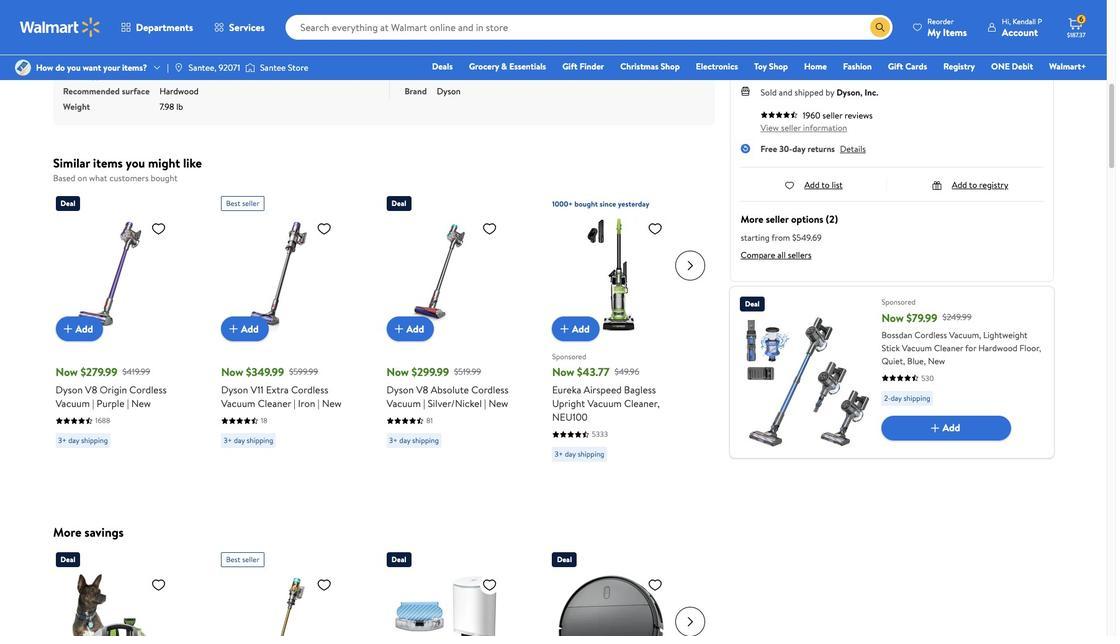 Task type: locate. For each thing, give the bounding box(es) containing it.
delivery up hi,
[[979, 0, 1010, 13]]

dyson v11 extra cordless vacuum cleaner | iron | new image
[[221, 216, 337, 331]]

v8 inside now $299.99 $519.99 dyson v8 absolute cordless vacuum | silver/nickel | new
[[416, 383, 428, 397]]

how
[[36, 61, 53, 74]]

available for pickup
[[885, 11, 913, 22]]

gift inside gift cards link
[[888, 60, 903, 73]]

add to favorites list, eureka airspeed bagless upright vacuum cleaner, neu100 image
[[648, 221, 663, 236]]

day for $419.99
[[68, 435, 79, 446]]

0 horizontal spatial you
[[67, 61, 81, 74]]

1 vertical spatial cleaner
[[258, 397, 291, 410]]

pickup not available
[[871, 0, 913, 22]]

1 horizontal spatial available
[[988, 11, 1015, 22]]

vacuum up 5333
[[587, 397, 622, 410]]

1 vertical spatial best seller
[[226, 554, 259, 565]]

1 horizontal spatial more
[[741, 212, 763, 226]]

dyson v8 origin  cordless vacuum | purple | new image
[[56, 216, 171, 331]]

vacuum for now $349.99
[[221, 397, 255, 410]]

0 vertical spatial best seller
[[226, 198, 259, 209]]

cordless recommended surface
[[63, 69, 192, 97]]

shipping down 18
[[247, 435, 273, 446]]

0 horizontal spatial v8
[[85, 383, 97, 397]]

dyson v8 absolute cordless vacuum | silver/nickel | new image
[[387, 216, 502, 331]]

dyson down $279.99
[[56, 383, 83, 397]]

0 horizontal spatial hardwood
[[160, 85, 199, 97]]

|
[[167, 61, 169, 74], [92, 397, 94, 410], [127, 397, 129, 410], [294, 397, 296, 410], [318, 397, 320, 410], [423, 397, 425, 410], [484, 397, 486, 410]]

want
[[83, 61, 101, 74]]

2 best seller from the top
[[226, 554, 259, 565]]

1 horizontal spatial v8
[[416, 383, 428, 397]]

1 shop from the left
[[661, 60, 680, 73]]

v8 down $279.99
[[85, 383, 97, 397]]

add button for $299.99
[[387, 317, 434, 341]]

services button
[[204, 12, 275, 42]]

0 horizontal spatial not
[[871, 11, 884, 22]]

walmart+
[[1049, 60, 1086, 73]]

dyson inside 'now $349.99 $599.99 dyson v11 extra cordless vacuum cleaner | iron | new'
[[221, 383, 248, 397]]

airspeed
[[584, 383, 622, 397]]

available inside delivery not available
[[988, 11, 1015, 22]]

new right the iron
[[322, 397, 342, 410]]

product group containing now $279.99
[[56, 191, 194, 467]]

more inside more seller options (2) starting from $549.69 compare all sellers
[[741, 212, 763, 226]]

2 available from the left
[[988, 11, 1015, 22]]

0 horizontal spatial cleaner
[[258, 397, 291, 410]]

1 horizontal spatial not
[[974, 11, 986, 22]]

now up eureka
[[552, 364, 574, 380]]

now left $349.99
[[221, 364, 243, 380]]

vacuum for now $279.99
[[56, 397, 90, 410]]

1 v8 from the left
[[85, 383, 97, 397]]

3+ day shipping down 18
[[224, 435, 273, 446]]

not left hi,
[[974, 11, 986, 22]]

1 horizontal spatial sponsored
[[882, 296, 916, 307]]

1 horizontal spatial hardwood
[[978, 342, 1017, 354]]

you inside the similar items you might like based on what customers bought
[[126, 154, 145, 171]]

1000+
[[552, 199, 573, 209]]

not inside delivery not available
[[974, 11, 986, 22]]

add button for $279.99
[[56, 317, 103, 341]]

add button for now
[[552, 317, 600, 341]]

by
[[826, 86, 834, 98]]

3+ day shipping down 1688
[[58, 435, 108, 446]]

what
[[89, 172, 107, 184]]

bissell little green portable carpet cleaner 3369 image
[[56, 572, 171, 636]]

shop right toy
[[769, 60, 788, 73]]

to right toy
[[774, 48, 782, 61]]

3+ day shipping for $349.99
[[224, 435, 273, 446]]

dyson inside now $279.99 $419.99 dyson v8 origin  cordless vacuum | purple | new
[[56, 383, 83, 397]]

shipping
[[773, 0, 805, 13]]

dyson inside now $299.99 $519.99 dyson v8 absolute cordless vacuum | silver/nickel | new
[[387, 383, 414, 397]]

| right items?
[[167, 61, 169, 74]]

3+ day shipping for now
[[555, 449, 604, 459]]

product group containing now $43.77
[[552, 191, 690, 467]]

0 horizontal spatial delivery
[[741, 48, 772, 61]]

seller inside more seller options (2) starting from $549.69 compare all sellers
[[766, 212, 789, 226]]

cordless inside 'cordless recommended surface'
[[160, 69, 192, 81]]

7.98
[[160, 101, 174, 113]]

now inside now $299.99 $519.99 dyson v8 absolute cordless vacuum | silver/nickel | new
[[387, 364, 409, 380]]

items
[[943, 25, 967, 39]]

1 horizontal spatial gift
[[888, 60, 903, 73]]

highlights
[[88, 31, 142, 48]]

 image for santee store
[[245, 61, 255, 74]]

seller for reviews
[[822, 109, 842, 121]]

add button for $349.99
[[221, 317, 269, 341]]

shop
[[661, 60, 680, 73], [769, 60, 788, 73]]

now for now $279.99
[[56, 364, 78, 380]]

add button up the $43.77
[[552, 317, 600, 341]]

more up "starting"
[[741, 212, 763, 226]]

dyson down the $299.99
[[387, 383, 414, 397]]

new inside now $299.99 $519.99 dyson v8 absolute cordless vacuum | silver/nickel | new
[[489, 397, 508, 410]]

cordless inside now $299.99 $519.99 dyson v8 absolute cordless vacuum | silver/nickel | new
[[471, 383, 509, 397]]

add to cart image
[[226, 322, 241, 336], [392, 322, 406, 336], [557, 322, 572, 336], [928, 421, 942, 435]]

1 vertical spatial 92071
[[219, 61, 240, 74]]

0 vertical spatial you
[[67, 61, 81, 74]]

gift left cards
[[888, 60, 903, 73]]

shipping down 1688
[[81, 435, 108, 446]]

cordless for now $299.99
[[471, 383, 509, 397]]

1 available from the left
[[885, 11, 913, 22]]

1 vertical spatial more
[[53, 524, 82, 540]]

new right the silver/nickel
[[489, 397, 508, 410]]

departments
[[136, 20, 193, 34]]

now for now $349.99
[[221, 364, 243, 380]]

0 horizontal spatial more
[[53, 524, 82, 540]]

2 horizontal spatial  image
[[245, 61, 255, 74]]

delivery up sold
[[741, 48, 772, 61]]

gift finder
[[562, 60, 604, 73]]

day for $599.99
[[234, 435, 245, 446]]

add to registry button
[[932, 178, 1008, 191]]

delivery to santee, 92071
[[741, 48, 839, 61]]

2 gift from the left
[[888, 60, 903, 73]]

0 horizontal spatial to
[[774, 48, 782, 61]]

92071 left 'fashion'
[[817, 48, 839, 61]]

0 vertical spatial more
[[741, 212, 763, 226]]

1 gift from the left
[[562, 60, 577, 73]]

cordless inside now $279.99 $419.99 dyson v8 origin  cordless vacuum | purple | new
[[129, 383, 167, 397]]

v8 for $279.99
[[85, 383, 97, 397]]

3+ day shipping down 5333
[[555, 449, 604, 459]]

view seller information
[[760, 121, 847, 134]]

bought down might
[[151, 172, 178, 184]]

toy shop link
[[749, 60, 794, 73]]

 image left santee
[[245, 61, 255, 74]]

add button up the $299.99
[[387, 317, 434, 341]]

vacuum
[[902, 342, 932, 354], [56, 397, 90, 410], [221, 397, 255, 410], [387, 397, 421, 410], [587, 397, 622, 410]]

0 horizontal spatial 92071
[[219, 61, 240, 74]]

sponsored for $79.99
[[882, 296, 916, 307]]

add to cart image
[[61, 322, 75, 336]]

Walmart Site-Wide search field
[[285, 15, 893, 40]]

0 horizontal spatial santee,
[[189, 61, 216, 74]]

more savings
[[53, 524, 124, 540]]

bought inside product group
[[574, 199, 598, 209]]

dyson left v11
[[221, 383, 248, 397]]

shop right christmas
[[661, 60, 680, 73]]

best
[[226, 198, 240, 209], [226, 554, 240, 565]]

now $349.99 $599.99 dyson v11 extra cordless vacuum cleaner | iron | new
[[221, 364, 342, 410]]

to for list
[[822, 178, 830, 191]]

add to favorites list, onson robot vacuum cleaner, 2 in 1 robot vacuum and mop combo, with wifi connection for pet hair, hard floor image
[[648, 577, 663, 592]]

now inside now $279.99 $419.99 dyson v8 origin  cordless vacuum | purple | new
[[56, 364, 78, 380]]

from
[[772, 231, 790, 244]]

2 shop from the left
[[769, 60, 788, 73]]

add to favorites list, yeedi by ecovacs robot vacuum and mop with self emptying station 3-in-1 cleaner and smart mapping image
[[482, 577, 497, 592]]

2-day shipping
[[884, 393, 930, 403]]

vacuum up blue,
[[902, 342, 932, 354]]

new
[[928, 355, 945, 367], [131, 397, 151, 410], [322, 397, 342, 410], [489, 397, 508, 410]]

0 vertical spatial delivery
[[979, 0, 1010, 13]]

santee, 92071 button
[[787, 48, 839, 61]]

gift
[[562, 60, 577, 73], [888, 60, 903, 73]]

now left the $299.99
[[387, 364, 409, 380]]

best for next slide for more savings list icon at the right of the page
[[226, 554, 240, 565]]

0 horizontal spatial sponsored
[[552, 351, 586, 362]]

$79.99
[[906, 310, 937, 326]]

shipping inside 'now $79.99' group
[[904, 393, 930, 403]]

to left registry
[[969, 178, 977, 191]]

$349.99
[[246, 364, 284, 380]]

new right the purple
[[131, 397, 151, 410]]

cordless up lb
[[160, 69, 192, 81]]

26
[[805, 11, 813, 22]]

0 horizontal spatial shop
[[661, 60, 680, 73]]

now inside the sponsored now $43.77 $49.96 eureka airspeed bagless upright vacuum cleaner, neu100
[[552, 364, 574, 380]]

 image
[[15, 60, 31, 76], [245, 61, 255, 74], [174, 63, 184, 73]]

add to favorites list, dyson v11 extra cordless vacuum cleaner | iron | new image
[[317, 221, 332, 236]]

bought left since
[[574, 199, 598, 209]]

to for registry
[[969, 178, 977, 191]]

add inside 'now $79.99' group
[[942, 421, 960, 435]]

cordless inside sponsored now $79.99 $249.99 bossdan cordless vacuum, lightweight stick vacuum cleaner for hardwood floor, quiet, blue, new
[[914, 329, 947, 341]]

shipping down 5333
[[578, 449, 604, 459]]

| left the purple
[[92, 397, 94, 410]]

add to favorites list, bissell little green portable carpet cleaner 3369 image
[[151, 577, 166, 592]]

now inside 'now $349.99 $599.99 dyson v11 extra cordless vacuum cleaner | iron | new'
[[221, 364, 243, 380]]

0 horizontal spatial gift
[[562, 60, 577, 73]]

services
[[229, 20, 265, 34]]

cleaner down vacuum,
[[934, 342, 963, 354]]

add button up $279.99
[[56, 317, 103, 341]]

1 vertical spatial delivery
[[741, 48, 772, 61]]

0 vertical spatial santee,
[[787, 48, 815, 61]]

eureka
[[552, 383, 581, 397]]

list
[[832, 178, 843, 191]]

sold and shipped by dyson, inc.
[[760, 86, 878, 98]]

compare
[[741, 249, 775, 261]]

best seller for next slide for similar items you might like list image
[[226, 198, 259, 209]]

type
[[88, 69, 105, 81]]

gift left finder
[[562, 60, 577, 73]]

 image for how do you want your items?
[[15, 60, 31, 76]]

cleaner up 18
[[258, 397, 291, 410]]

add button down 2-day shipping
[[882, 416, 1011, 440]]

 image left santee, 92071
[[174, 63, 184, 73]]

| left absolute
[[423, 397, 425, 410]]

1 horizontal spatial cleaner
[[934, 342, 963, 354]]

1960
[[803, 109, 820, 121]]

you right do
[[67, 61, 81, 74]]

vacuum inside the sponsored now $43.77 $49.96 eureka airspeed bagless upright vacuum cleaner, neu100
[[587, 397, 622, 410]]

1 horizontal spatial  image
[[174, 63, 184, 73]]

not inside pickup not available
[[871, 11, 884, 22]]

starting
[[741, 231, 770, 244]]

&
[[501, 60, 507, 73]]

clear search field text image
[[855, 22, 865, 32]]

electronics link
[[690, 60, 744, 73]]

1 horizontal spatial shop
[[769, 60, 788, 73]]

day inside 'now $79.99' group
[[891, 393, 902, 403]]

0 vertical spatial sponsored
[[882, 296, 916, 307]]

vacuum down the $299.99
[[387, 397, 421, 410]]

home
[[804, 60, 827, 73]]

walmart+ link
[[1044, 60, 1092, 73]]

2 horizontal spatial to
[[969, 178, 977, 191]]

1 vertical spatial hardwood
[[978, 342, 1017, 354]]

new inside 'now $349.99 $599.99 dyson v11 extra cordless vacuum cleaner | iron | new'
[[322, 397, 342, 410]]

gift for gift finder
[[562, 60, 577, 73]]

grocery & essentials
[[469, 60, 546, 73]]

vacuum down $349.99
[[221, 397, 255, 410]]

add button
[[56, 317, 103, 341], [221, 317, 269, 341], [387, 317, 434, 341], [552, 317, 600, 341], [882, 416, 1011, 440]]

vacuum for now $299.99
[[387, 397, 421, 410]]

items
[[93, 154, 123, 171]]

3+ for now $43.77
[[555, 449, 563, 459]]

to
[[774, 48, 782, 61], [822, 178, 830, 191], [969, 178, 977, 191]]

product group containing best seller
[[221, 547, 359, 636]]

0 vertical spatial 92071
[[817, 48, 839, 61]]

1 vertical spatial bought
[[574, 199, 598, 209]]

vacuum inside now $299.99 $519.99 dyson v8 absolute cordless vacuum | silver/nickel | new
[[387, 397, 421, 410]]

gift inside gift finder link
[[562, 60, 577, 73]]

debit
[[1012, 60, 1033, 73]]

$599.99
[[289, 365, 318, 378]]

delivery
[[979, 0, 1010, 13], [741, 48, 772, 61]]

now up bossdan
[[882, 310, 904, 326]]

v8 inside now $279.99 $419.99 dyson v8 origin  cordless vacuum | purple | new
[[85, 383, 97, 397]]

now inside sponsored now $79.99 $249.99 bossdan cordless vacuum, lightweight stick vacuum cleaner for hardwood floor, quiet, blue, new
[[882, 310, 904, 326]]

1 horizontal spatial you
[[126, 154, 145, 171]]

sponsored inside sponsored now $79.99 $249.99 bossdan cordless vacuum, lightweight stick vacuum cleaner for hardwood floor, quiet, blue, new
[[882, 296, 916, 307]]

1 vertical spatial santee,
[[189, 61, 216, 74]]

available inside pickup not available
[[885, 11, 913, 22]]

sponsored up $79.99
[[882, 296, 916, 307]]

3+ day shipping
[[58, 435, 108, 446], [224, 435, 273, 446], [389, 435, 439, 446], [555, 449, 604, 459]]

vacuum inside sponsored now $79.99 $249.99 bossdan cordless vacuum, lightweight stick vacuum cleaner for hardwood floor, quiet, blue, new
[[902, 342, 932, 354]]

1 vertical spatial sponsored
[[552, 351, 586, 362]]

cordless down $79.99
[[914, 329, 947, 341]]

quick
[[53, 31, 85, 48]]

add to cart image for now
[[557, 322, 572, 336]]

1 horizontal spatial bought
[[574, 199, 598, 209]]

vacuum inside now $279.99 $419.99 dyson v8 origin  cordless vacuum | purple | new
[[56, 397, 90, 410]]

cordless down $599.99 in the left bottom of the page
[[291, 383, 328, 397]]

$419.99
[[122, 365, 150, 378]]

new inside sponsored now $79.99 $249.99 bossdan cordless vacuum, lightweight stick vacuum cleaner for hardwood floor, quiet, blue, new
[[928, 355, 945, 367]]

dyson v12 detect slim absolute cordless vacuum cleaner | gold | new image
[[221, 572, 337, 636]]

santee,
[[787, 48, 815, 61], [189, 61, 216, 74]]

sponsored up the $43.77
[[552, 351, 586, 362]]

dyson
[[437, 85, 461, 97], [56, 383, 83, 397], [221, 383, 248, 397], [387, 383, 414, 397]]

0 vertical spatial best
[[226, 198, 240, 209]]

3+ for now $349.99
[[224, 435, 232, 446]]

1 horizontal spatial 92071
[[817, 48, 839, 61]]

1 best seller from the top
[[226, 198, 259, 209]]

more left the savings at bottom
[[53, 524, 82, 540]]

hardwood up lb
[[160, 85, 199, 97]]

delivery inside delivery not available
[[979, 0, 1010, 13]]

1 best from the top
[[226, 198, 240, 209]]

vacuum,
[[949, 329, 981, 341]]

hardwood down the lightweight
[[978, 342, 1017, 354]]

cordless inside 'now $349.99 $599.99 dyson v11 extra cordless vacuum cleaner | iron | new'
[[291, 383, 328, 397]]

$279.99
[[80, 364, 117, 380]]

add button up $349.99
[[221, 317, 269, 341]]

$549.69
[[792, 231, 822, 244]]

 image left how
[[15, 60, 31, 76]]

1 horizontal spatial delivery
[[979, 0, 1010, 13]]

not up search icon at the top of the page
[[871, 11, 884, 22]]

home link
[[799, 60, 832, 73]]

product group containing now $299.99
[[387, 191, 525, 467]]

92071 down services popup button
[[219, 61, 240, 74]]

0 horizontal spatial  image
[[15, 60, 31, 76]]

0 vertical spatial cleaner
[[934, 342, 963, 354]]

0 horizontal spatial bought
[[151, 172, 178, 184]]

shipping down 530
[[904, 393, 930, 403]]

cordless for now $349.99
[[291, 383, 328, 397]]

cordless down $519.99
[[471, 383, 509, 397]]

product group
[[56, 191, 194, 467], [221, 191, 359, 467], [387, 191, 525, 467], [552, 191, 690, 467], [56, 547, 194, 636], [221, 547, 359, 636], [387, 547, 525, 636], [552, 547, 690, 636]]

0 vertical spatial bought
[[151, 172, 178, 184]]

shipping down 81
[[412, 435, 439, 446]]

2 not from the left
[[974, 11, 986, 22]]

1 vertical spatial best
[[226, 554, 240, 565]]

1 not from the left
[[871, 11, 884, 22]]

v8 down the $299.99
[[416, 383, 428, 397]]

now $279.99 $419.99 dyson v8 origin  cordless vacuum | purple | new
[[56, 364, 167, 410]]

vacuum inside 'now $349.99 $599.99 dyson v11 extra cordless vacuum cleaner | iron | new'
[[221, 397, 255, 410]]

extra
[[266, 383, 289, 397]]

3+
[[58, 435, 67, 446], [224, 435, 232, 446], [389, 435, 398, 446], [555, 449, 563, 459]]

3+ day shipping down 81
[[389, 435, 439, 446]]

available
[[885, 11, 913, 22], [988, 11, 1015, 22]]

shipped
[[794, 86, 824, 98]]

4.4276 stars out of 5, based on 1960 seller reviews element
[[760, 111, 798, 118]]

store
[[288, 61, 308, 74]]

information
[[803, 121, 847, 134]]

to left list
[[822, 178, 830, 191]]

you for want
[[67, 61, 81, 74]]

you up the customers
[[126, 154, 145, 171]]

1 vertical spatial you
[[126, 154, 145, 171]]

gift for gift cards
[[888, 60, 903, 73]]

nickel brand
[[404, 69, 460, 97]]

not for pickup
[[871, 11, 884, 22]]

sponsored
[[882, 296, 916, 307], [552, 351, 586, 362]]

1 horizontal spatial to
[[822, 178, 830, 191]]

2 v8 from the left
[[416, 383, 428, 397]]

now left $279.99
[[56, 364, 78, 380]]

cordless down $419.99
[[129, 383, 167, 397]]

92071
[[817, 48, 839, 61], [219, 61, 240, 74]]

delivery for not
[[979, 0, 1010, 13]]

eureka airspeed bagless upright vacuum cleaner, neu100 image
[[552, 216, 668, 331]]

inc.
[[865, 86, 878, 98]]

2 best from the top
[[226, 554, 240, 565]]

dyson for now $299.99
[[387, 383, 414, 397]]

vacuum left the purple
[[56, 397, 90, 410]]

onson robot vacuum cleaner, 2 in 1 robot vacuum and mop combo, with wifi connection for pet hair, hard floor image
[[552, 572, 668, 636]]

weight
[[63, 101, 90, 113]]

0 horizontal spatial available
[[885, 11, 913, 22]]

new up 530
[[928, 355, 945, 367]]

0 vertical spatial hardwood
[[160, 85, 199, 97]]

Search search field
[[285, 15, 893, 40]]

sponsored inside the sponsored now $43.77 $49.96 eureka airspeed bagless upright vacuum cleaner, neu100
[[552, 351, 586, 362]]

electronics
[[696, 60, 738, 73]]



Task type: vqa. For each thing, say whether or not it's contained in the screenshot.
to
yes



Task type: describe. For each thing, give the bounding box(es) containing it.
product group containing now $349.99
[[221, 191, 359, 467]]

similar items you might like based on what customers bought
[[53, 154, 202, 184]]

quick highlights
[[53, 31, 142, 48]]

dyson down nickel
[[437, 85, 461, 97]]

grocery & essentials link
[[463, 60, 552, 73]]

arrives
[[765, 11, 788, 22]]

$49.96
[[615, 365, 639, 378]]

cordless for now $279.99
[[129, 383, 167, 397]]

nickel
[[437, 69, 460, 81]]

add to favorites list, dyson v12 detect slim absolute cordless vacuum cleaner | gold | new image
[[317, 577, 332, 592]]

yesterday
[[618, 199, 649, 209]]

$299.99
[[411, 364, 449, 380]]

3+ day shipping for $299.99
[[389, 435, 439, 446]]

blue,
[[907, 355, 926, 367]]

cleaner inside 'now $349.99 $599.99 dyson v11 extra cordless vacuum cleaner | iron | new'
[[258, 397, 291, 410]]

all
[[777, 249, 786, 261]]

v8 for $299.99
[[416, 383, 428, 397]]

| right the iron
[[318, 397, 320, 410]]

530
[[921, 373, 934, 383]]

6 $187.37
[[1067, 14, 1086, 39]]

christmas
[[620, 60, 659, 73]]

finder
[[580, 60, 604, 73]]

shipping for $519.99
[[412, 435, 439, 446]]

new inside now $279.99 $419.99 dyson v8 origin  cordless vacuum | purple | new
[[131, 397, 151, 410]]

add to cart image for $349.99
[[226, 322, 241, 336]]

30-
[[779, 142, 792, 155]]

3+ for now $279.99
[[58, 435, 67, 446]]

christmas shop link
[[615, 60, 685, 73]]

reorder my items
[[927, 16, 967, 39]]

now $79.99 group
[[730, 286, 1054, 458]]

not for delivery
[[974, 11, 986, 22]]

walmart image
[[20, 17, 101, 37]]

neu100
[[552, 410, 588, 424]]

3+ day shipping for $279.99
[[58, 435, 108, 446]]

dyson,
[[836, 86, 863, 98]]

best seller for next slide for more savings list icon at the right of the page
[[226, 554, 259, 565]]

hardwood inside sponsored now $79.99 $249.99 bossdan cordless vacuum, lightweight stick vacuum cleaner for hardwood floor, quiet, blue, new
[[978, 342, 1017, 354]]

hardwood inside hardwood weight
[[160, 85, 199, 97]]

next image image
[[89, 6, 99, 16]]

more seller options (2) starting from $549.69 compare all sellers
[[741, 212, 838, 261]]

add to favorites list, dyson v8 origin  cordless vacuum | purple | new image
[[151, 221, 166, 236]]

for
[[965, 342, 976, 354]]

savings
[[84, 524, 124, 540]]

delivery for to
[[741, 48, 772, 61]]

add to list
[[804, 178, 843, 191]]

free
[[760, 142, 777, 155]]

v11
[[251, 383, 264, 397]]

add to cart image inside 'now $79.99' group
[[928, 421, 942, 435]]

view
[[760, 121, 779, 134]]

shipping for $599.99
[[247, 435, 273, 446]]

lb
[[176, 101, 183, 113]]

shop for christmas shop
[[661, 60, 680, 73]]

gift cards
[[888, 60, 927, 73]]

day for $43.77
[[565, 449, 576, 459]]

returns
[[807, 142, 835, 155]]

deal inside 'now $79.99' group
[[745, 298, 760, 309]]

seller for options
[[766, 212, 789, 226]]

shipping arrives dec 26
[[765, 0, 813, 22]]

departments button
[[110, 12, 204, 42]]

on
[[77, 172, 87, 184]]

now for now $299.99
[[387, 364, 409, 380]]

more for more savings
[[53, 524, 82, 540]]

power
[[63, 69, 86, 81]]

5333
[[592, 429, 608, 439]]

1 horizontal spatial santee,
[[787, 48, 815, 61]]

search icon image
[[875, 22, 885, 32]]

silver/nickel
[[428, 397, 482, 410]]

available for delivery
[[988, 11, 1015, 22]]

deals
[[432, 60, 453, 73]]

| right the silver/nickel
[[484, 397, 486, 410]]

$519.99
[[454, 365, 481, 378]]

shop for toy shop
[[769, 60, 788, 73]]

fashion link
[[837, 60, 877, 73]]

to for santee,
[[774, 48, 782, 61]]

p
[[1038, 16, 1042, 26]]

kendall
[[1013, 16, 1036, 26]]

3+ for now $299.99
[[389, 435, 398, 446]]

yeedi by ecovacs robot vacuum and mop with self emptying station 3-in-1 cleaner and smart mapping image
[[387, 572, 502, 636]]

gift cards link
[[882, 60, 933, 73]]

7.98 lb
[[160, 101, 183, 113]]

might
[[148, 154, 180, 171]]

do
[[55, 61, 65, 74]]

sponsored for $43.77
[[552, 351, 586, 362]]

cleaner inside sponsored now $79.99 $249.99 bossdan cordless vacuum, lightweight stick vacuum cleaner for hardwood floor, quiet, blue, new
[[934, 342, 963, 354]]

power type
[[63, 69, 105, 81]]

similar
[[53, 154, 90, 171]]

bossdan cordless vacuum, lightweight  stick vacuum cleaner for hardwood floor, quiet, blue, new image
[[740, 316, 872, 448]]

| right the purple
[[127, 397, 129, 410]]

since
[[600, 199, 616, 209]]

options
[[791, 212, 823, 226]]

delivery not available
[[974, 0, 1015, 22]]

you for might
[[126, 154, 145, 171]]

registry
[[943, 60, 975, 73]]

shipping for $43.77
[[578, 449, 604, 459]]

dyson for now $349.99
[[221, 383, 248, 397]]

toy
[[754, 60, 767, 73]]

bought inside the similar items you might like based on what customers bought
[[151, 172, 178, 184]]

purple
[[97, 397, 124, 410]]

add to favorites list, dyson v8 absolute cordless vacuum | silver/nickel | new image
[[482, 221, 497, 236]]

1000+ bought since yesterday
[[552, 199, 649, 209]]

1960 seller reviews
[[803, 109, 873, 121]]

6
[[1079, 14, 1083, 24]]

deals link
[[426, 60, 458, 73]]

dyson for now $279.99
[[56, 383, 83, 397]]

floor,
[[1020, 342, 1041, 354]]

sellers
[[788, 249, 811, 261]]

next slide for similar items you might like list image
[[675, 251, 705, 281]]

fashion
[[843, 60, 872, 73]]

2-
[[884, 393, 891, 403]]

day for $519.99
[[399, 435, 410, 446]]

toy shop
[[754, 60, 788, 73]]

add to registry
[[952, 178, 1008, 191]]

best for next slide for similar items you might like list image
[[226, 198, 240, 209]]

upright
[[552, 397, 585, 410]]

santee
[[260, 61, 286, 74]]

origin
[[100, 383, 127, 397]]

 image for santee, 92071
[[174, 63, 184, 73]]

hi,
[[1002, 16, 1011, 26]]

sponsored now $43.77 $49.96 eureka airspeed bagless upright vacuum cleaner, neu100
[[552, 351, 660, 424]]

next slide for more savings list image
[[675, 607, 705, 636]]

more for more seller options (2) starting from $549.69 compare all sellers
[[741, 212, 763, 226]]

$249.99
[[942, 311, 972, 324]]

sponsored now $79.99 $249.99 bossdan cordless vacuum, lightweight stick vacuum cleaner for hardwood floor, quiet, blue, new
[[882, 296, 1041, 367]]

$43.77
[[577, 364, 610, 380]]

one
[[991, 60, 1010, 73]]

seller for information
[[781, 121, 801, 134]]

account
[[1002, 25, 1038, 39]]

add button inside 'now $79.99' group
[[882, 416, 1011, 440]]

lightweight
[[983, 329, 1028, 341]]

sold
[[760, 86, 777, 98]]

now $299.99 $519.99 dyson v8 absolute cordless vacuum | silver/nickel | new
[[387, 364, 509, 410]]

| left the iron
[[294, 397, 296, 410]]

stick
[[882, 342, 900, 354]]

grocery
[[469, 60, 499, 73]]

how do you want your items?
[[36, 61, 147, 74]]

shipping for $419.99
[[81, 435, 108, 446]]

based
[[53, 172, 75, 184]]

santee, 92071
[[189, 61, 240, 74]]

santee store
[[260, 61, 308, 74]]

add to cart image for $299.99
[[392, 322, 406, 336]]



